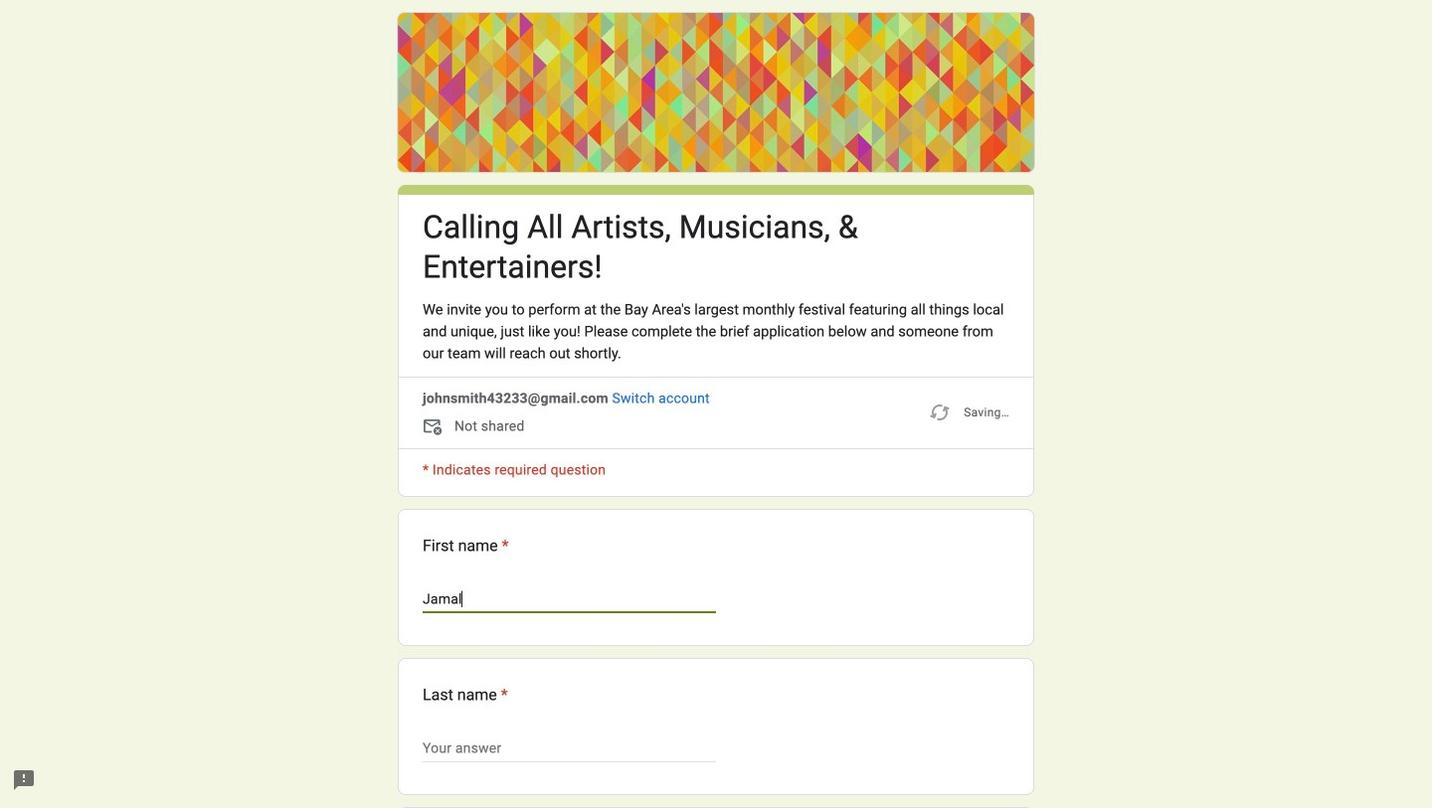 Task type: describe. For each thing, give the bounding box(es) containing it.
required question element for third heading from the top of the page
[[497, 683, 508, 707]]

3 heading from the top
[[423, 683, 508, 707]]

1 heading from the top
[[423, 208, 1010, 287]]



Task type: vqa. For each thing, say whether or not it's contained in the screenshot.
middle COMPANY
no



Task type: locate. For each thing, give the bounding box(es) containing it.
1 vertical spatial required question element
[[497, 683, 508, 707]]

list item
[[398, 808, 1034, 809]]

None text field
[[423, 588, 716, 612], [423, 737, 716, 761], [423, 588, 716, 612], [423, 737, 716, 761]]

your email and google account are not part of your response image
[[423, 417, 455, 441], [423, 417, 447, 441]]

status
[[928, 389, 1010, 437]]

required question element
[[498, 534, 509, 558], [497, 683, 508, 707]]

1 vertical spatial heading
[[423, 534, 509, 558]]

required question element for second heading
[[498, 534, 509, 558]]

0 vertical spatial required question element
[[498, 534, 509, 558]]

list
[[398, 509, 1034, 809]]

2 vertical spatial heading
[[423, 683, 508, 707]]

report a problem to google image
[[12, 769, 36, 793]]

0 vertical spatial heading
[[423, 208, 1010, 287]]

2 heading from the top
[[423, 534, 509, 558]]

heading
[[423, 208, 1010, 287], [423, 534, 509, 558], [423, 683, 508, 707]]



